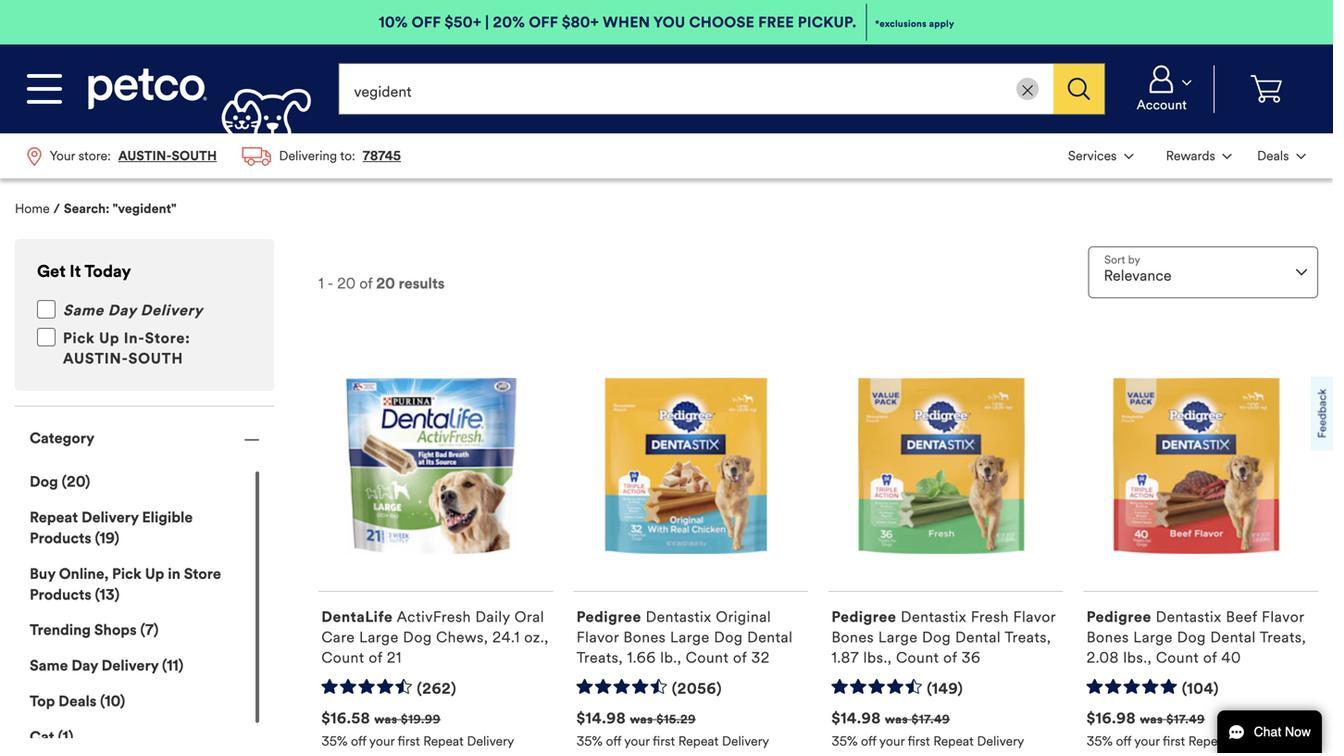 Task type: describe. For each thing, give the bounding box(es) containing it.
2 off from the left
[[529, 13, 558, 31]]

store
[[184, 564, 221, 583]]

$80+
[[562, 13, 599, 31]]

products inside buy online, pick up in store products
[[30, 585, 91, 604]]

( 19 )
[[91, 529, 119, 547]]

1 carat down icon 13 button from the left
[[1058, 135, 1145, 176]]

day for same day delivery
[[108, 301, 136, 320]]

search:
[[64, 201, 110, 217]]

cat ( 1 )
[[30, 727, 73, 746]]

top deals ( 10 )
[[30, 692, 125, 710]]

1 - 20 of 20 results
[[319, 274, 445, 293]]

0 horizontal spatial 1
[[63, 727, 68, 746]]

carat down icon 13 image for 1st carat down icon 13 popup button from the right
[[1297, 154, 1306, 159]]

shops
[[94, 621, 137, 639]]

trending shops ( 7 )
[[30, 621, 159, 639]]

delivery inside 'repeat delivery eligible products'
[[81, 508, 139, 527]]

store:
[[145, 329, 190, 348]]

search image
[[1069, 78, 1091, 100]]

0 vertical spatial 1
[[319, 274, 324, 293]]

11
[[167, 656, 179, 675]]

delivery for same day delivery ( 11 )
[[102, 656, 159, 675]]

home link
[[15, 201, 50, 217]]

south
[[128, 349, 183, 368]]

19
[[100, 529, 114, 547]]

trending
[[30, 621, 91, 639]]

when
[[603, 13, 650, 31]]

buy
[[30, 564, 55, 583]]

in-
[[124, 329, 145, 348]]

top
[[30, 692, 55, 710]]

|
[[485, 13, 489, 31]]

2 horizontal spatial 20
[[376, 274, 395, 293]]

in
[[168, 564, 180, 583]]

up inside pick up in-store: austin-south
[[99, 329, 120, 348]]

20 for of
[[337, 274, 356, 293]]

*exclusions apply
[[876, 18, 955, 30]]

get it today
[[37, 261, 131, 282]]

"vegident"
[[113, 201, 177, 217]]

today
[[84, 261, 131, 282]]

10
[[105, 692, 120, 710]]

close icon 13 button
[[1017, 78, 1039, 100]]

$50+
[[445, 13, 482, 31]]

10% off $50+ | 20% off $80+ when you choose free pickup.
[[379, 13, 857, 31]]

same for same day delivery
[[63, 301, 104, 320]]

20%
[[493, 13, 525, 31]]



Task type: locate. For each thing, give the bounding box(es) containing it.
dog ( 20 )
[[30, 473, 90, 491]]

delivery for same day delivery
[[141, 301, 203, 320]]

13
[[100, 585, 115, 604]]

same up top on the bottom of the page
[[30, 656, 68, 675]]

pick up austin-
[[63, 329, 95, 348]]

off right "10%"
[[412, 13, 441, 31]]

1 vertical spatial same
[[30, 656, 68, 675]]

1 left -
[[319, 274, 324, 293]]

deals
[[59, 692, 97, 710]]

home / search: "vegident"
[[15, 201, 177, 217]]

1
[[319, 274, 324, 293], [63, 727, 68, 746]]

0 vertical spatial pick
[[63, 329, 95, 348]]

get
[[37, 261, 66, 282]]

1 products from the top
[[30, 529, 91, 547]]

day up deals
[[72, 656, 98, 675]]

1 horizontal spatial pick
[[112, 564, 142, 583]]

category button
[[15, 407, 274, 470]]

20 for )
[[67, 473, 85, 491]]

results
[[399, 274, 445, 293]]

list
[[15, 133, 414, 178], [1056, 133, 1319, 178]]

2 list from the left
[[1056, 133, 1319, 178]]

(
[[62, 473, 67, 491], [95, 529, 100, 547], [95, 585, 100, 604], [140, 621, 145, 639], [162, 656, 167, 675], [100, 692, 105, 710], [58, 727, 63, 746]]

2 vertical spatial delivery
[[102, 656, 159, 675]]

1 horizontal spatial off
[[529, 13, 558, 31]]

eligible
[[142, 508, 193, 527]]

1 off from the left
[[412, 13, 441, 31]]

search: "vegident" link
[[64, 201, 177, 217]]

off
[[412, 13, 441, 31], [529, 13, 558, 31]]

1 vertical spatial 1
[[63, 727, 68, 746]]

1 right cat
[[63, 727, 68, 746]]

10%
[[379, 13, 408, 31]]

carat down icon 13 image
[[1183, 80, 1192, 85], [1125, 154, 1134, 159], [1223, 154, 1233, 159], [1297, 154, 1306, 159]]

day
[[108, 301, 136, 320], [72, 656, 98, 675]]

0 vertical spatial products
[[30, 529, 91, 547]]

day for same day delivery ( 11 )
[[72, 656, 98, 675]]

1 horizontal spatial list
[[1056, 133, 1319, 178]]

of
[[360, 274, 373, 293]]

Search search field
[[338, 63, 1054, 115]]

0 horizontal spatial off
[[412, 13, 441, 31]]

delivery up 19
[[81, 508, 139, 527]]

0 horizontal spatial pick
[[63, 329, 95, 348]]

repeat
[[30, 508, 78, 527]]

austin-
[[63, 349, 128, 368]]

buy online, pick up in store products
[[30, 564, 221, 604]]

0 vertical spatial same
[[63, 301, 104, 320]]

1 horizontal spatial up
[[145, 564, 164, 583]]

2 products from the top
[[30, 585, 91, 604]]

same down get it today
[[63, 301, 104, 320]]

apply
[[930, 18, 955, 30]]

2 carat down icon 13 button from the left
[[1247, 135, 1317, 176]]

pick up 13
[[112, 564, 142, 583]]

delivery down shops
[[102, 656, 159, 675]]

0 horizontal spatial 20
[[67, 473, 85, 491]]

pick inside buy online, pick up in store products
[[112, 564, 142, 583]]

repeat delivery eligible products
[[30, 508, 193, 547]]

pickup.
[[798, 13, 857, 31]]

carat down icon 13 button
[[1118, 65, 1207, 113], [1148, 135, 1243, 176]]

20 right dog
[[67, 473, 85, 491]]

1 list from the left
[[15, 133, 414, 178]]

off right 20% in the top of the page
[[529, 13, 558, 31]]

online,
[[59, 564, 109, 583]]

same for same day delivery ( 11 )
[[30, 656, 68, 675]]

1 vertical spatial products
[[30, 585, 91, 604]]

)
[[85, 473, 90, 491], [114, 529, 119, 547], [115, 585, 120, 604], [154, 621, 159, 639], [179, 656, 184, 675], [120, 692, 125, 710], [68, 727, 73, 746]]

1 horizontal spatial carat down icon 13 button
[[1247, 135, 1317, 176]]

free
[[759, 13, 794, 31]]

dog
[[30, 473, 58, 491]]

1 vertical spatial delivery
[[81, 508, 139, 527]]

1 horizontal spatial day
[[108, 301, 136, 320]]

carat down icon 13 button inside list
[[1148, 135, 1243, 176]]

0 horizontal spatial up
[[99, 329, 120, 348]]

you
[[654, 13, 686, 31]]

same
[[63, 301, 104, 320], [30, 656, 68, 675]]

0 vertical spatial up
[[99, 329, 120, 348]]

20
[[337, 274, 356, 293], [376, 274, 395, 293], [67, 473, 85, 491]]

0 vertical spatial carat down icon 13 button
[[1118, 65, 1207, 113]]

pick up in-store: austin-south
[[63, 329, 190, 368]]

-
[[328, 274, 334, 293]]

0 horizontal spatial carat down icon 13 button
[[1058, 135, 1145, 176]]

products inside 'repeat delivery eligible products'
[[30, 529, 91, 547]]

up left in
[[145, 564, 164, 583]]

0 horizontal spatial day
[[72, 656, 98, 675]]

same day delivery
[[63, 301, 203, 320]]

home
[[15, 201, 50, 217]]

category
[[30, 429, 94, 447]]

carat down icon 13 image for carat down icon 13 dropdown button inside the list
[[1223, 154, 1233, 159]]

up
[[99, 329, 120, 348], [145, 564, 164, 583]]

20 right -
[[337, 274, 356, 293]]

products
[[30, 529, 91, 547], [30, 585, 91, 604]]

up up austin-
[[99, 329, 120, 348]]

choose
[[689, 13, 755, 31]]

( 13 )
[[91, 585, 120, 604]]

delivery up store:
[[141, 301, 203, 320]]

1 horizontal spatial 1
[[319, 274, 324, 293]]

/
[[53, 201, 60, 217]]

delivery
[[141, 301, 203, 320], [81, 508, 139, 527], [102, 656, 159, 675]]

carat down icon 13 image for first carat down icon 13 popup button from the left
[[1125, 154, 1134, 159]]

down arrow icon 2 image
[[1297, 269, 1308, 276]]

1 horizontal spatial 20
[[337, 274, 356, 293]]

1 vertical spatial pick
[[112, 564, 142, 583]]

day up in-
[[108, 301, 136, 320]]

it
[[70, 261, 81, 282]]

pick inside pick up in-store: austin-south
[[63, 329, 95, 348]]

0 horizontal spatial list
[[15, 133, 414, 178]]

*exclusions
[[876, 18, 927, 30]]

cat
[[30, 727, 54, 746]]

7
[[145, 621, 154, 639]]

clear search field text image
[[1023, 85, 1033, 96]]

1 vertical spatial carat down icon 13 button
[[1148, 135, 1243, 176]]

1 vertical spatial up
[[145, 564, 164, 583]]

0 vertical spatial delivery
[[141, 301, 203, 320]]

products down buy
[[30, 585, 91, 604]]

carat down icon 13 button
[[1058, 135, 1145, 176], [1247, 135, 1317, 176]]

same day delivery ( 11 )
[[30, 656, 184, 675]]

20 right of
[[376, 274, 395, 293]]

pick
[[63, 329, 95, 348], [112, 564, 142, 583]]

0 vertical spatial day
[[108, 301, 136, 320]]

1 vertical spatial day
[[72, 656, 98, 675]]

up inside buy online, pick up in store products
[[145, 564, 164, 583]]

products down repeat
[[30, 529, 91, 547]]



Task type: vqa. For each thing, say whether or not it's contained in the screenshot.
Pickup.
yes



